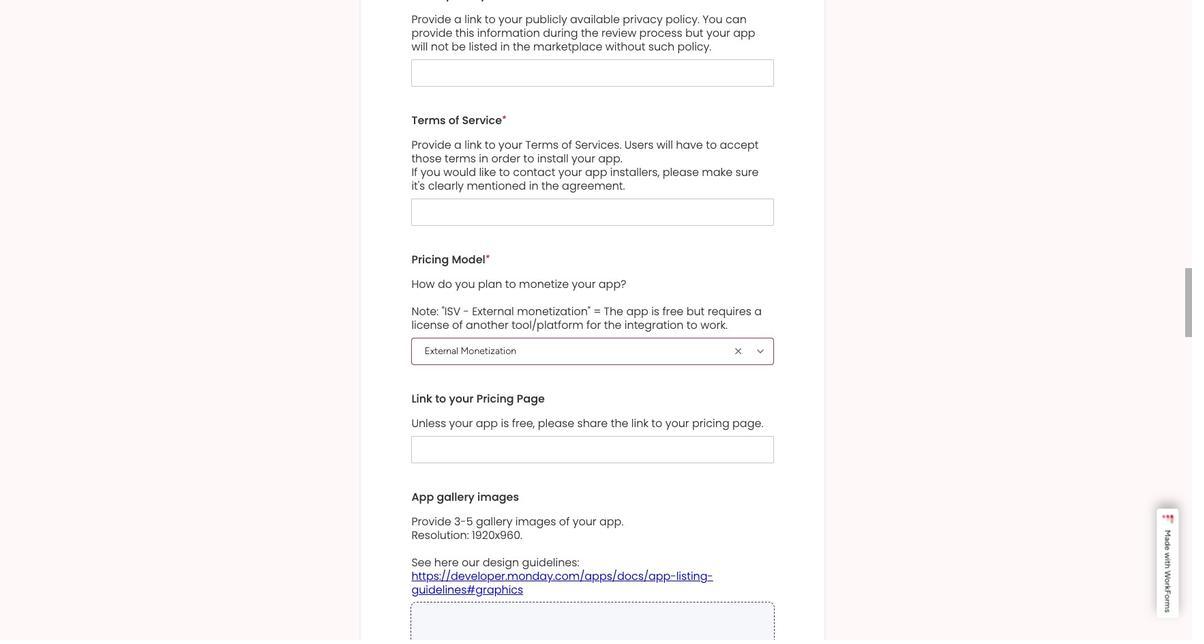 Task type: locate. For each thing, give the bounding box(es) containing it.
share
[[578, 416, 608, 432]]

w
[[1163, 571, 1173, 578]]

app inside provide a link to your publicly available privacy policy. you can provide this information during the review process but your app will not be listed in the marketplace without such policy.
[[734, 26, 756, 41]]

but inside how do you plan to monetize your app? note: "isv - external monetization" = the app is free but requires a license of another tool/platform for the integration to work.
[[687, 304, 705, 320]]

0 horizontal spatial external
[[425, 346, 459, 357]]

t
[[1163, 561, 1173, 564]]

0 vertical spatial but
[[686, 26, 704, 41]]

of left -
[[452, 318, 463, 333]]

2 vertical spatial provide
[[412, 514, 452, 530]]

o up m
[[1163, 594, 1173, 599]]

policy. down "you"
[[678, 39, 712, 55]]

link right share
[[632, 416, 649, 432]]

pricing
[[412, 252, 449, 268], [477, 391, 514, 407]]

Privacy Policy field
[[412, 60, 774, 87]]

provide a link to your publicly available privacy policy. you can provide this information during the review process but your app will not be listed in the marketplace without such policy.
[[412, 12, 759, 55]]

1 vertical spatial link
[[465, 137, 482, 153]]

will inside provide a link to your terms of services. users will have to accept those terms in order to install your app. if you would like to contact your app installers, please make sure it's clearly mentioned in the agreement.
[[657, 137, 673, 153]]

terms up 'contact'
[[526, 137, 559, 153]]

external right -
[[472, 304, 514, 320]]

0 horizontal spatial you
[[421, 165, 441, 180]]

your left app?
[[572, 277, 596, 292]]

a up the e
[[1163, 537, 1173, 541]]

a inside button
[[1163, 537, 1173, 541]]

listing-
[[677, 569, 714, 584]]

is left free
[[652, 304, 660, 320]]

app
[[734, 26, 756, 41], [585, 165, 608, 180], [627, 304, 649, 320], [476, 416, 498, 432]]

2 r from the top
[[1163, 599, 1173, 602]]

provide
[[412, 12, 452, 28], [412, 137, 452, 153], [412, 514, 452, 530]]

this
[[456, 26, 475, 41]]

in left order
[[479, 151, 489, 167]]

https://developer.monday.com/apps/docs/app-
[[412, 569, 677, 584]]

of up guidelines:
[[559, 514, 570, 530]]

a for provide a link to your publicly available privacy policy. you can provide this information during the review process but your app will not be listed in the marketplace without such policy.
[[454, 12, 462, 28]]

0 vertical spatial terms
[[412, 113, 446, 129]]

please inside provide a link to your terms of services. users will have to accept those terms in order to install your app. if you would like to contact your app installers, please make sure it's clearly mentioned in the agreement.
[[663, 165, 699, 180]]

provide inside provide a link to your terms of services. users will have to accept those terms in order to install your app. if you would like to contact your app installers, please make sure it's clearly mentioned in the agreement.
[[412, 137, 452, 153]]

those
[[412, 151, 442, 167]]

link
[[412, 391, 433, 407]]

r
[[1163, 583, 1173, 586], [1163, 599, 1173, 602]]

1 horizontal spatial external
[[472, 304, 514, 320]]

not
[[431, 39, 449, 55]]

app gallery images
[[412, 490, 522, 505]]

please down have
[[663, 165, 699, 180]]

terms
[[445, 151, 476, 167]]

0 vertical spatial is
[[652, 304, 660, 320]]

provide up if
[[412, 137, 452, 153]]

1 vertical spatial gallery
[[476, 514, 513, 530]]

a down "terms of service *"
[[454, 137, 462, 153]]

group containing pricing model
[[412, 243, 774, 382]]

form form
[[0, 0, 1193, 640]]

1 vertical spatial in
[[479, 151, 489, 167]]

0 horizontal spatial in
[[479, 151, 489, 167]]

a inside how do you plan to monetize your app? note: "isv - external monetization" = the app is free but requires a license of another tool/platform for the integration to work.
[[755, 304, 762, 320]]

0 horizontal spatial is
[[501, 416, 509, 432]]

but inside provide a link to your publicly available privacy policy. you can provide this information during the review process but your app will not be listed in the marketplace without such policy.
[[686, 26, 704, 41]]

images up guidelines:
[[516, 514, 556, 530]]

h
[[1163, 564, 1173, 569]]

users
[[625, 137, 654, 153]]

1 horizontal spatial *
[[502, 114, 506, 124]]

is
[[652, 304, 660, 320], [501, 416, 509, 432]]

pricing left page
[[477, 391, 514, 407]]

1 vertical spatial external
[[425, 346, 459, 357]]

3 provide from the top
[[412, 514, 452, 530]]

of inside provide a link to your terms of services. users will have to accept those terms in order to install your app. if you would like to contact your app installers, please make sure it's clearly mentioned in the agreement.
[[562, 137, 572, 153]]

a inside provide a link to your publicly available privacy policy. you can provide this information during the review process but your app will not be listed in the marketplace without such policy.
[[454, 12, 462, 28]]

1 horizontal spatial will
[[657, 137, 673, 153]]

how
[[412, 277, 435, 292]]

link inside provide a link to your publicly available privacy policy. you can provide this information during the review process but your app will not be listed in the marketplace without such policy.
[[465, 12, 482, 28]]

i
[[1163, 559, 1173, 561]]

terms up those
[[412, 113, 446, 129]]

1 vertical spatial terms
[[526, 137, 559, 153]]

to right link
[[435, 391, 446, 407]]

a right 'requires'
[[755, 304, 762, 320]]

0 vertical spatial r
[[1163, 583, 1173, 586]]

your up 'contact'
[[499, 137, 523, 153]]

* inside "terms of service *"
[[502, 114, 506, 124]]

app?
[[599, 277, 627, 292]]

will left have
[[657, 137, 673, 153]]

1 r from the top
[[1163, 583, 1173, 586]]

you right "do"
[[455, 277, 475, 292]]

monetization
[[461, 346, 517, 357]]

your right process
[[707, 26, 731, 41]]

to right plan
[[505, 277, 516, 292]]

w
[[1163, 552, 1173, 559]]

you inside how do you plan to monetize your app? note: "isv - external monetization" = the app is free but requires a license of another tool/platform for the integration to work.
[[455, 277, 475, 292]]

2 provide from the top
[[412, 137, 452, 153]]

app down services.
[[585, 165, 608, 180]]

0 vertical spatial o
[[1163, 578, 1173, 583]]

your inside how do you plan to monetize your app? note: "isv - external monetization" = the app is free but requires a license of another tool/platform for the integration to work.
[[572, 277, 596, 292]]

1 vertical spatial *
[[486, 253, 490, 263]]

tool/platform
[[512, 318, 584, 333]]

link inside provide a link to your terms of services. users will have to accept those terms in order to install your app. if you would like to contact your app installers, please make sure it's clearly mentioned in the agreement.
[[465, 137, 482, 153]]

your right 'contact'
[[559, 165, 583, 180]]

a inside provide a link to your terms of services. users will have to accept those terms in order to install your app. if you would like to contact your app installers, please make sure it's clearly mentioned in the agreement.
[[454, 137, 462, 153]]

1 vertical spatial please
[[538, 416, 575, 432]]

2 group from the top
[[412, 243, 774, 382]]

* inside pricing model *
[[486, 253, 490, 263]]

it's
[[412, 178, 425, 194]]

2 vertical spatial link
[[632, 416, 649, 432]]

but for your
[[686, 26, 704, 41]]

4 group from the top
[[412, 480, 774, 640]]

1 vertical spatial images
[[516, 514, 556, 530]]

0 horizontal spatial please
[[538, 416, 575, 432]]

to up listed
[[485, 12, 496, 28]]

1 vertical spatial is
[[501, 416, 509, 432]]

link up listed
[[465, 12, 482, 28]]

1 horizontal spatial please
[[663, 165, 699, 180]]

group containing link to your pricing page
[[412, 382, 774, 480]]

of
[[449, 113, 459, 129], [562, 137, 572, 153], [452, 318, 463, 333], [559, 514, 570, 530]]

0 vertical spatial images
[[478, 490, 519, 505]]

but right free
[[687, 304, 705, 320]]

1 vertical spatial o
[[1163, 594, 1173, 599]]

contact
[[513, 165, 556, 180]]

o
[[1163, 578, 1173, 583], [1163, 594, 1173, 599]]

the down the install
[[542, 178, 559, 194]]

0 vertical spatial app.
[[599, 151, 623, 167]]

page
[[517, 391, 545, 407]]

policy. left "you"
[[666, 12, 700, 28]]

1 horizontal spatial is
[[652, 304, 660, 320]]

service
[[462, 113, 502, 129]]

1 horizontal spatial in
[[501, 39, 510, 55]]

you right if
[[421, 165, 441, 180]]

1 horizontal spatial you
[[455, 277, 475, 292]]

in right listed
[[501, 39, 510, 55]]

gallery up 3-
[[437, 490, 475, 505]]

your
[[499, 12, 523, 28], [707, 26, 731, 41], [499, 137, 523, 153], [572, 151, 596, 167], [559, 165, 583, 180], [572, 277, 596, 292], [449, 391, 474, 407], [449, 416, 473, 432], [666, 416, 690, 432], [573, 514, 597, 530]]

1 vertical spatial provide
[[412, 137, 452, 153]]

1 provide from the top
[[412, 12, 452, 28]]

1 o from the top
[[1163, 578, 1173, 583]]

your left publicly
[[499, 12, 523, 28]]

0 vertical spatial gallery
[[437, 490, 475, 505]]

0 vertical spatial will
[[412, 39, 428, 55]]

a up be
[[454, 12, 462, 28]]

images
[[478, 490, 519, 505], [516, 514, 556, 530]]

external down 'license'
[[425, 346, 459, 357]]

1 horizontal spatial pricing
[[477, 391, 514, 407]]

in down the install
[[529, 178, 539, 194]]

0 vertical spatial you
[[421, 165, 441, 180]]

the left review
[[581, 26, 599, 41]]

provide down "app"
[[412, 514, 452, 530]]

provide inside provide a link to your publicly available privacy policy. you can provide this information during the review process but your app will not be listed in the marketplace without such policy.
[[412, 12, 452, 28]]

pricing up how
[[412, 252, 449, 268]]

0 vertical spatial link
[[465, 12, 482, 28]]

0 horizontal spatial pricing
[[412, 252, 449, 268]]

*
[[502, 114, 506, 124], [486, 253, 490, 263]]

pricing
[[693, 416, 730, 432]]

o up k
[[1163, 578, 1173, 583]]

gallery
[[437, 490, 475, 505], [476, 514, 513, 530]]

1 vertical spatial r
[[1163, 599, 1173, 602]]

external
[[472, 304, 514, 320], [425, 346, 459, 357]]

1 vertical spatial you
[[455, 277, 475, 292]]

but right process
[[686, 26, 704, 41]]

images up 1920x960.
[[478, 490, 519, 505]]

1 vertical spatial but
[[687, 304, 705, 320]]

mentioned
[[467, 178, 526, 194]]

but
[[686, 26, 704, 41], [687, 304, 705, 320]]

* up order
[[502, 114, 506, 124]]

r down "f"
[[1163, 599, 1173, 602]]

5
[[467, 514, 473, 530]]

e
[[1163, 546, 1173, 550]]

group containing terms of service
[[412, 103, 774, 243]]

please right free,
[[538, 416, 575, 432]]

guidelines:
[[522, 555, 580, 571]]

3 group from the top
[[412, 382, 774, 480]]

in
[[501, 39, 510, 55], [479, 151, 489, 167], [529, 178, 539, 194]]

2 vertical spatial in
[[529, 178, 539, 194]]

app right "you"
[[734, 26, 756, 41]]

the down publicly
[[513, 39, 531, 55]]

0 horizontal spatial terms
[[412, 113, 446, 129]]

would
[[444, 165, 476, 180]]

be
[[452, 39, 466, 55]]

free
[[663, 304, 684, 320]]

1 horizontal spatial terms
[[526, 137, 559, 153]]

0 horizontal spatial gallery
[[437, 490, 475, 505]]

1 vertical spatial app.
[[600, 514, 624, 530]]

your right link
[[449, 391, 474, 407]]

your down link to your pricing page
[[449, 416, 473, 432]]

your up guidelines:
[[573, 514, 597, 530]]

our
[[462, 555, 480, 571]]

app right the at the right top of the page
[[627, 304, 649, 320]]

the right for
[[604, 318, 622, 333]]

0 vertical spatial in
[[501, 39, 510, 55]]

provide up not
[[412, 12, 452, 28]]

1 group from the top
[[412, 103, 774, 243]]

is left free,
[[501, 416, 509, 432]]

such
[[649, 39, 675, 55]]

to
[[485, 12, 496, 28], [485, 137, 496, 153], [706, 137, 717, 153], [524, 151, 535, 167], [499, 165, 510, 180], [505, 277, 516, 292], [687, 318, 698, 333], [435, 391, 446, 407], [652, 416, 663, 432]]

link down service
[[465, 137, 482, 153]]

note:
[[412, 304, 439, 320]]

group
[[412, 103, 774, 243], [412, 243, 774, 382], [412, 382, 774, 480], [412, 480, 774, 640]]

will left not
[[412, 39, 428, 55]]

order
[[492, 151, 521, 167]]

0 vertical spatial *
[[502, 114, 506, 124]]

of left services.
[[562, 137, 572, 153]]

0 vertical spatial external
[[472, 304, 514, 320]]

0 horizontal spatial *
[[486, 253, 490, 263]]

1 vertical spatial will
[[657, 137, 673, 153]]

a
[[454, 12, 462, 28], [454, 137, 462, 153], [755, 304, 762, 320], [1163, 537, 1173, 541]]

can
[[726, 12, 747, 28]]

external inside how do you plan to monetize your app? note: "isv - external monetization" = the app is free but requires a license of another tool/platform for the integration to work.
[[472, 304, 514, 320]]

policy.
[[666, 12, 700, 28], [678, 39, 712, 55]]

in inside provide a link to your publicly available privacy policy. you can provide this information during the review process but your app will not be listed in the marketplace without such policy.
[[501, 39, 510, 55]]

will inside provide a link to your publicly available privacy policy. you can provide this information during the review process but your app will not be listed in the marketplace without such policy.
[[412, 39, 428, 55]]

0 vertical spatial policy.
[[666, 12, 700, 28]]

see
[[412, 555, 432, 571]]

link to your pricing page
[[412, 391, 545, 407]]

0 horizontal spatial will
[[412, 39, 428, 55]]

0 vertical spatial provide
[[412, 12, 452, 28]]

0 vertical spatial please
[[663, 165, 699, 180]]

clearly
[[428, 178, 464, 194]]

you
[[421, 165, 441, 180], [455, 277, 475, 292]]

m a d e w i t h w o r k f o r m s
[[1163, 530, 1173, 613]]

plan
[[478, 277, 502, 292]]

to right have
[[706, 137, 717, 153]]

* up plan
[[486, 253, 490, 263]]

gallery right '5' at the left of page
[[476, 514, 513, 530]]

1 horizontal spatial gallery
[[476, 514, 513, 530]]

0 vertical spatial pricing
[[412, 252, 449, 268]]

during
[[543, 26, 578, 41]]

r up "f"
[[1163, 583, 1173, 586]]

model
[[452, 252, 486, 268]]



Task type: describe. For each thing, give the bounding box(es) containing it.
guidelines#graphics
[[412, 582, 524, 598]]

provide inside provide 3-5 gallery images of your app. resolution: 1920x960. see here our design guidelines: https://developer.monday.com/apps/docs/app-listing- guidelines#graphics
[[412, 514, 452, 530]]

images inside provide 3-5 gallery images of your app. resolution: 1920x960. see here our design guidelines: https://developer.monday.com/apps/docs/app-listing- guidelines#graphics
[[516, 514, 556, 530]]

if
[[412, 165, 418, 180]]

but for requires
[[687, 304, 705, 320]]

provide a link to your terms of services. users will have to accept those terms in order to install your app. if you would like to contact your app installers, please make sure it's clearly mentioned in the agreement.
[[412, 137, 762, 194]]

here
[[435, 555, 459, 571]]

install
[[538, 151, 569, 167]]

2 horizontal spatial in
[[529, 178, 539, 194]]

external monetization
[[425, 346, 517, 357]]

your left pricing
[[666, 416, 690, 432]]

3-
[[454, 514, 467, 530]]

integration
[[625, 318, 684, 333]]

information
[[478, 26, 540, 41]]

requires
[[708, 304, 752, 320]]

2 o from the top
[[1163, 594, 1173, 599]]

for
[[587, 318, 601, 333]]

you inside provide a link to your terms of services. users will have to accept those terms in order to install your app. if you would like to contact your app installers, please make sure it's clearly mentioned in the agreement.
[[421, 165, 441, 180]]

to right order
[[524, 151, 535, 167]]

accept
[[720, 137, 759, 153]]

a for provide a link to your terms of services. users will have to accept those terms in order to install your app. if you would like to contact your app installers, please make sure it's clearly mentioned in the agreement.
[[454, 137, 462, 153]]

you
[[703, 12, 723, 28]]

another
[[466, 318, 509, 333]]

license
[[412, 318, 450, 333]]

app. inside provide a link to your terms of services. users will have to accept those terms in order to install your app. if you would like to contact your app installers, please make sure it's clearly mentioned in the agreement.
[[599, 151, 623, 167]]

"isv
[[442, 304, 461, 320]]

terms of service *
[[412, 113, 506, 129]]

link for like
[[465, 137, 482, 153]]

m
[[1163, 530, 1173, 537]]

services.
[[575, 137, 622, 153]]

installers,
[[611, 165, 660, 180]]

page.
[[733, 416, 764, 432]]

1 vertical spatial pricing
[[477, 391, 514, 407]]

marketplace
[[534, 39, 603, 55]]

work.
[[701, 318, 728, 333]]

without
[[606, 39, 646, 55]]

available
[[570, 12, 620, 28]]

1 vertical spatial policy.
[[678, 39, 712, 55]]

to down service
[[485, 137, 496, 153]]

f
[[1163, 590, 1173, 594]]

s
[[1163, 609, 1173, 613]]

to right "like"
[[499, 165, 510, 180]]

Link to your Pricing Page field
[[412, 436, 774, 464]]

app inside provide a link to your terms of services. users will have to accept those terms in order to install your app. if you would like to contact your app installers, please make sure it's clearly mentioned in the agreement.
[[585, 165, 608, 180]]

the right share
[[611, 416, 629, 432]]

provide for you
[[412, 137, 452, 153]]

monetize
[[519, 277, 569, 292]]

free,
[[512, 416, 535, 432]]

link for listed
[[465, 12, 482, 28]]

provide a link to your publicly available privacy policy. you can provide this information during the review process but your app will not be listed in the marketplace without such policy. group
[[412, 0, 774, 103]]

unless your app is free, please share the link to your pricing page.
[[412, 416, 764, 432]]

=
[[594, 304, 601, 320]]

have
[[676, 137, 703, 153]]

provide for not
[[412, 12, 452, 28]]

provide
[[412, 26, 453, 41]]

of inside provide 3-5 gallery images of your app. resolution: 1920x960. see here our design guidelines: https://developer.monday.com/apps/docs/app-listing- guidelines#graphics
[[559, 514, 570, 530]]

process
[[640, 26, 683, 41]]

app inside how do you plan to monetize your app? note: "isv - external monetization" = the app is free but requires a license of another tool/platform for the integration to work.
[[627, 304, 649, 320]]

app down link to your pricing page
[[476, 416, 498, 432]]

your inside provide 3-5 gallery images of your app. resolution: 1920x960. see here our design guidelines: https://developer.monday.com/apps/docs/app-listing- guidelines#graphics
[[573, 514, 597, 530]]

publicly
[[526, 12, 568, 28]]

design
[[483, 555, 519, 571]]

unless
[[412, 416, 446, 432]]

sure
[[736, 165, 759, 180]]

to inside provide a link to your publicly available privacy policy. you can provide this information during the review process but your app will not be listed in the marketplace without such policy.
[[485, 12, 496, 28]]

of inside how do you plan to monetize your app? note: "isv - external monetization" = the app is free but requires a license of another tool/platform for the integration to work.
[[452, 318, 463, 333]]

monetization"
[[517, 304, 591, 320]]

listed
[[469, 39, 498, 55]]

to left pricing
[[652, 416, 663, 432]]

m a d e w i t h w o r k f o r m s button
[[1157, 509, 1179, 618]]

make
[[702, 165, 733, 180]]

gallery inside provide 3-5 gallery images of your app. resolution: 1920x960. see here our design guidelines: https://developer.monday.com/apps/docs/app-listing- guidelines#graphics
[[476, 514, 513, 530]]

k
[[1163, 586, 1173, 590]]

the inside provide a link to your terms of services. users will have to accept those terms in order to install your app. if you would like to contact your app installers, please make sure it's clearly mentioned in the agreement.
[[542, 178, 559, 194]]

privacy
[[623, 12, 663, 28]]

is inside how do you plan to monetize your app? note: "isv - external monetization" = the app is free but requires a license of another tool/platform for the integration to work.
[[652, 304, 660, 320]]

terms inside provide a link to your terms of services. users will have to accept those terms in order to install your app. if you would like to contact your app installers, please make sure it's clearly mentioned in the agreement.
[[526, 137, 559, 153]]

do
[[438, 277, 452, 292]]

review
[[602, 26, 637, 41]]

https://developer.monday.com/apps/docs/app-listing- guidelines#graphics link
[[412, 569, 714, 598]]

agreement.
[[562, 178, 625, 194]]

-
[[464, 304, 469, 320]]

pricing model *
[[412, 252, 490, 268]]

to left work.
[[687, 318, 698, 333]]

1920x960.
[[472, 528, 523, 543]]

app. inside provide 3-5 gallery images of your app. resolution: 1920x960. see here our design guidelines: https://developer.monday.com/apps/docs/app-listing- guidelines#graphics
[[600, 514, 624, 530]]

resolution:
[[412, 528, 469, 543]]

how do you plan to monetize your app? note: "isv - external monetization" = the app is free but requires a license of another tool/platform for the integration to work.
[[412, 277, 765, 333]]

the inside how do you plan to monetize your app? note: "isv - external monetization" = the app is free but requires a license of another tool/platform for the integration to work.
[[604, 318, 622, 333]]

group containing app gallery images
[[412, 480, 774, 640]]

your up agreement.
[[572, 151, 596, 167]]

like
[[479, 165, 496, 180]]

of left service
[[449, 113, 459, 129]]

provide 3-5 gallery images of your app. resolution: 1920x960. see here our design guidelines: https://developer.monday.com/apps/docs/app-listing- guidelines#graphics
[[412, 514, 714, 598]]

d
[[1163, 541, 1173, 546]]

the
[[604, 304, 624, 320]]

app
[[412, 490, 434, 505]]

m
[[1163, 602, 1173, 609]]

Terms of Service field
[[412, 199, 774, 226]]

a for m a d e w i t h w o r k f o r m s
[[1163, 537, 1173, 541]]



Task type: vqa. For each thing, say whether or not it's contained in the screenshot.
number_of_miles_cleaned number field
no



